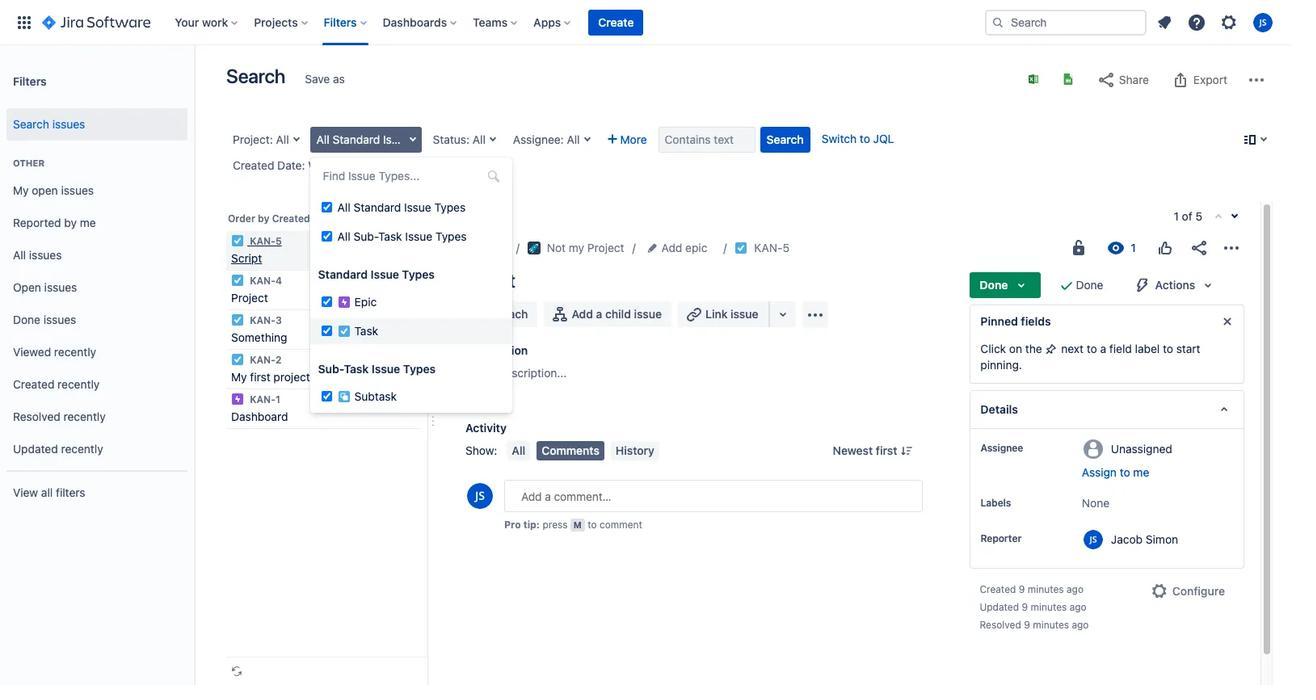 Task type: vqa. For each thing, say whether or not it's contained in the screenshot.
Jira
no



Task type: locate. For each thing, give the bounding box(es) containing it.
all up date:
[[276, 133, 289, 146]]

on
[[1009, 342, 1022, 356]]

by inside other group
[[64, 215, 77, 229]]

add inside button
[[572, 307, 593, 321]]

kan- up my first project
[[250, 354, 276, 366]]

0 vertical spatial resolved
[[13, 409, 60, 423]]

1 horizontal spatial add
[[572, 307, 593, 321]]

task up default image
[[492, 133, 516, 146]]

recently inside resolved recently link
[[63, 409, 106, 423]]

recently down the viewed recently link
[[58, 377, 100, 391]]

1 vertical spatial resolved
[[980, 619, 1021, 631]]

0 horizontal spatial script
[[231, 251, 262, 265]]

my left open
[[13, 183, 29, 197]]

within
[[308, 158, 341, 172]]

add down description
[[466, 366, 486, 380]]

export
[[1194, 73, 1228, 86]]

the left last
[[344, 158, 361, 172]]

2 vertical spatial standard
[[318, 268, 368, 281]]

1 horizontal spatial resolved
[[980, 619, 1021, 631]]

1 vertical spatial 9
[[1022, 601, 1028, 613]]

all issues link
[[6, 239, 188, 272]]

assignee: all
[[513, 133, 580, 146]]

1 horizontal spatial done
[[980, 278, 1008, 292]]

kan-5 down order by created
[[247, 235, 282, 247]]

1 task image from the top
[[231, 274, 244, 287]]

simon
[[1146, 532, 1178, 546]]

my up epic icon
[[231, 370, 247, 384]]

standard up all sub-task issue types
[[354, 200, 401, 214]]

the right on
[[1025, 342, 1042, 356]]

link issue
[[706, 307, 759, 321]]

my inside other group
[[13, 183, 29, 197]]

open in microsoft excel image
[[1027, 73, 1040, 86]]

1 horizontal spatial updated
[[980, 601, 1019, 613]]

search inside button
[[767, 133, 804, 146]]

by right order
[[258, 213, 269, 225]]

add for add a description...
[[466, 366, 486, 380]]

unassigned
[[1111, 442, 1173, 455]]

to
[[860, 132, 870, 145], [1087, 342, 1097, 356], [1163, 342, 1174, 356], [1120, 466, 1130, 479], [588, 519, 597, 531]]

recently inside the viewed recently link
[[54, 345, 96, 359]]

1 vertical spatial standard
[[354, 200, 401, 214]]

0 horizontal spatial issue
[[634, 307, 662, 321]]

2 types, from the left
[[549, 133, 583, 146]]

0 horizontal spatial 4
[[276, 275, 282, 287]]

projects
[[254, 15, 298, 29], [466, 241, 508, 255]]

4 up 3
[[276, 275, 282, 287]]

0 horizontal spatial search
[[13, 117, 49, 131]]

not available - this is the first issue image
[[1212, 211, 1225, 224]]

something
[[231, 331, 287, 344]]

kan-2
[[247, 354, 282, 366]]

me inside other group
[[80, 215, 96, 229]]

issues inside done issues link
[[43, 312, 76, 326]]

to right assign
[[1120, 466, 1130, 479]]

apps button
[[529, 9, 577, 35]]

kan- up kan-3 at the top of the page
[[250, 275, 276, 287]]

1 horizontal spatial 5
[[783, 241, 790, 255]]

0 horizontal spatial me
[[80, 215, 96, 229]]

resolved inside the created 9 minutes ago updated 9 minutes ago resolved 9 minutes ago
[[980, 619, 1021, 631]]

0 vertical spatial task image
[[231, 274, 244, 287]]

done
[[980, 278, 1008, 292], [1076, 278, 1104, 292], [13, 312, 40, 326]]

first down kan-2 on the bottom of the page
[[250, 370, 270, 384]]

a down description
[[489, 366, 496, 380]]

0 horizontal spatial first
[[250, 370, 270, 384]]

standard inside all standard issue types,                                 all sub-task issue types,                                 epic,                                 task,                                 subtask dropdown button
[[333, 133, 380, 146]]

recently for updated recently
[[61, 442, 103, 456]]

created left small icon in the top of the page
[[272, 213, 310, 225]]

0 horizontal spatial a
[[489, 366, 496, 380]]

task
[[492, 133, 516, 146], [378, 230, 402, 243], [355, 324, 378, 338], [344, 362, 369, 376]]

a for child
[[596, 307, 602, 321]]

projects left not my project image
[[466, 241, 508, 255]]

add left 'child'
[[572, 307, 593, 321]]

issues
[[52, 117, 85, 131], [61, 183, 94, 197], [29, 248, 62, 262], [44, 280, 77, 294], [43, 312, 76, 326]]

recently for resolved recently
[[63, 409, 106, 423]]

add inside dropdown button
[[662, 241, 682, 255]]

recently down created recently link
[[63, 409, 106, 423]]

created down viewed
[[13, 377, 54, 391]]

recently for viewed recently
[[54, 345, 96, 359]]

0 vertical spatial 4
[[386, 158, 393, 172]]

subtask down sub-task issue types
[[355, 390, 397, 403]]

2 left days
[[435, 158, 442, 172]]

task image left kan-2 on the bottom of the page
[[231, 353, 244, 366]]

1 horizontal spatial script
[[466, 269, 516, 292]]

standard up the created date: within the last 4 weeks, 2 days
[[333, 133, 380, 146]]

projects for projects 'link'
[[466, 241, 508, 255]]

add left epic
[[662, 241, 682, 255]]

1 horizontal spatial a
[[596, 307, 602, 321]]

resolved inside other group
[[13, 409, 60, 423]]

created down project:
[[233, 158, 274, 172]]

filters
[[56, 485, 85, 499]]

not my project image
[[528, 242, 541, 255]]

kan-5
[[247, 235, 282, 247], [754, 241, 790, 255]]

Add a comment… field
[[504, 480, 923, 512]]

history button
[[611, 441, 659, 461]]

pro tip: press m to comment
[[504, 519, 642, 531]]

me for reported by me
[[80, 215, 96, 229]]

share image
[[1190, 238, 1209, 258]]

my for my open issues
[[13, 183, 29, 197]]

sub- right project
[[318, 362, 344, 376]]

1 vertical spatial project
[[231, 291, 268, 305]]

a left field
[[1100, 342, 1107, 356]]

1 horizontal spatial subtask
[[645, 133, 688, 146]]

attach button
[[466, 301, 538, 327]]

banner containing your work
[[0, 0, 1292, 45]]

0 vertical spatial a
[[596, 307, 602, 321]]

projects link
[[466, 238, 508, 258]]

task image for project
[[231, 274, 244, 287]]

created inside the created 9 minutes ago updated 9 minutes ago resolved 9 minutes ago
[[980, 584, 1016, 596]]

2 issue from the left
[[731, 307, 759, 321]]

2 vertical spatial search
[[767, 133, 804, 146]]

1 vertical spatial ago
[[1070, 601, 1087, 613]]

Find Issue Types... field
[[318, 165, 504, 188]]

recently up created recently
[[54, 345, 96, 359]]

all up open
[[13, 248, 26, 262]]

projects right work
[[254, 15, 298, 29]]

0 horizontal spatial sub-
[[318, 362, 344, 376]]

first for newest
[[876, 444, 897, 457]]

appswitcher icon image
[[15, 13, 34, 32]]

0 horizontal spatial kan-5
[[247, 235, 282, 247]]

task,
[[615, 133, 642, 146]]

2 horizontal spatial search
[[767, 133, 804, 146]]

0 horizontal spatial add
[[466, 366, 486, 380]]

0 vertical spatial script
[[231, 251, 262, 265]]

1 vertical spatial projects
[[466, 241, 508, 255]]

created inside other group
[[13, 377, 54, 391]]

my open issues
[[13, 183, 94, 197]]

actions button
[[1123, 272, 1228, 298]]

2 horizontal spatial a
[[1100, 342, 1107, 356]]

link
[[706, 307, 728, 321]]

to for jql
[[860, 132, 870, 145]]

sub- up standard issue types
[[354, 230, 378, 243]]

1 left of
[[1174, 209, 1179, 223]]

teams button
[[468, 9, 524, 35]]

standard up epic
[[318, 268, 368, 281]]

kan- down order by created
[[250, 235, 276, 247]]

1 vertical spatial a
[[1100, 342, 1107, 356]]

0 vertical spatial filters
[[324, 15, 357, 29]]

task image
[[231, 274, 244, 287], [231, 314, 244, 327]]

1 horizontal spatial 4
[[386, 158, 393, 172]]

script up kan-4
[[231, 251, 262, 265]]

done issues
[[13, 312, 76, 326]]

attach
[[493, 307, 528, 321]]

kan- up the dashboard
[[250, 394, 276, 406]]

kan- for something
[[250, 314, 276, 327]]

sub- up days
[[467, 133, 492, 146]]

5 down order by created link
[[276, 235, 282, 247]]

0 vertical spatial 2
[[435, 158, 442, 172]]

sub-
[[467, 133, 492, 146], [354, 230, 378, 243], [318, 362, 344, 376]]

filters inside popup button
[[324, 15, 357, 29]]

1 horizontal spatial filters
[[324, 15, 357, 29]]

issues inside search issues link
[[52, 117, 85, 131]]

0 horizontal spatial my
[[13, 183, 29, 197]]

types down days
[[434, 200, 466, 214]]

issue
[[383, 133, 410, 146], [519, 133, 546, 146], [404, 200, 431, 214], [405, 230, 432, 243], [371, 268, 399, 281], [372, 362, 400, 376]]

next issue 'kan-4' ( type 'j' ) image
[[1228, 210, 1241, 223]]

issue right link
[[731, 307, 759, 321]]

next to a field label to start pinning.
[[981, 342, 1201, 372]]

recently down resolved recently link
[[61, 442, 103, 456]]

issues inside my open issues link
[[61, 183, 94, 197]]

0 horizontal spatial done
[[13, 312, 40, 326]]

a left 'child'
[[596, 307, 602, 321]]

1 horizontal spatial kan-5
[[754, 241, 790, 255]]

search down projects 'dropdown button'
[[226, 65, 285, 87]]

filters up as
[[324, 15, 357, 29]]

0 vertical spatial projects
[[254, 15, 298, 29]]

kan- for project
[[250, 275, 276, 287]]

standard issue types element
[[310, 289, 512, 346]]

types down all standard issue types
[[436, 230, 467, 243]]

subtask right 'task,'
[[645, 133, 688, 146]]

2 vertical spatial add
[[466, 366, 486, 380]]

done button
[[970, 272, 1041, 298]]

jira software image
[[42, 13, 151, 32], [42, 13, 151, 32]]

open in google sheets image
[[1062, 73, 1075, 86]]

notifications image
[[1155, 13, 1174, 32]]

issues inside all issues link
[[29, 248, 62, 262]]

created for created date: within the last 4 weeks, 2 days
[[233, 158, 274, 172]]

all inside other group
[[13, 248, 26, 262]]

2 vertical spatial ago
[[1072, 619, 1089, 631]]

issue
[[634, 307, 662, 321], [731, 307, 759, 321]]

to left jql
[[860, 132, 870, 145]]

first inside button
[[876, 444, 897, 457]]

0 vertical spatial my
[[13, 183, 29, 197]]

menu bar
[[504, 441, 663, 461]]

search for search issues
[[13, 117, 49, 131]]

kan- up something
[[250, 314, 276, 327]]

types, up remove criteria icon at the top left
[[413, 133, 448, 146]]

2 vertical spatial 9
[[1024, 619, 1030, 631]]

issues inside open issues link
[[44, 280, 77, 294]]

recently inside updated recently link
[[61, 442, 103, 456]]

all issues
[[13, 248, 62, 262]]

me down unassigned
[[1133, 466, 1150, 479]]

updated down reporter
[[980, 601, 1019, 613]]

1 horizontal spatial issue
[[731, 307, 759, 321]]

recently
[[54, 345, 96, 359], [58, 377, 100, 391], [63, 409, 106, 423], [61, 442, 103, 456]]

click on the
[[981, 342, 1045, 356]]

recently inside created recently link
[[58, 377, 100, 391]]

done issues link
[[6, 304, 188, 336]]

task image left kan-5 link
[[735, 242, 748, 255]]

0 horizontal spatial by
[[64, 215, 77, 229]]

to right next
[[1087, 342, 1097, 356]]

all standard issue types,                                 all sub-task issue types,                                 epic,                                 task,                                 subtask button
[[310, 127, 688, 153]]

comment
[[600, 519, 642, 531]]

add a description...
[[466, 366, 567, 380]]

all up within at top
[[317, 133, 330, 146]]

0 vertical spatial standard
[[333, 133, 380, 146]]

project: all
[[233, 133, 289, 146]]

0 horizontal spatial 1
[[276, 394, 280, 406]]

recently for created recently
[[58, 377, 100, 391]]

me inside button
[[1133, 466, 1150, 479]]

by
[[258, 213, 269, 225], [64, 215, 77, 229]]

assignee
[[981, 442, 1023, 454]]

order by created
[[228, 213, 310, 225]]

1 horizontal spatial first
[[876, 444, 897, 457]]

1 vertical spatial 4
[[276, 275, 282, 287]]

1 horizontal spatial by
[[258, 213, 269, 225]]

1 vertical spatial search
[[13, 117, 49, 131]]

done image
[[1057, 276, 1076, 295]]

1 vertical spatial filters
[[13, 74, 47, 88]]

done down open
[[13, 312, 40, 326]]

assign to me button
[[1082, 465, 1228, 481]]

0 vertical spatial sub-
[[467, 133, 492, 146]]

2 up my first project
[[276, 354, 282, 366]]

1 horizontal spatial projects
[[466, 241, 508, 255]]

done up pinned
[[980, 278, 1008, 292]]

1 horizontal spatial my
[[231, 370, 247, 384]]

task image left kan-4
[[231, 274, 244, 287]]

2 task image from the top
[[231, 314, 244, 327]]

issue inside add a child issue button
[[634, 307, 662, 321]]

task down epic
[[355, 324, 378, 338]]

to inside button
[[1120, 466, 1130, 479]]

1 vertical spatial 2
[[276, 354, 282, 366]]

filters up search issues
[[13, 74, 47, 88]]

updated down resolved recently in the left bottom of the page
[[13, 442, 58, 456]]

task image for something
[[231, 314, 244, 327]]

primary element
[[10, 0, 985, 45]]

2 horizontal spatial sub-
[[467, 133, 492, 146]]

ago
[[1067, 584, 1084, 596], [1070, 601, 1087, 613], [1072, 619, 1089, 631]]

jql
[[873, 132, 894, 145]]

click
[[981, 342, 1006, 356]]

all inside button
[[512, 444, 526, 457]]

search up other
[[13, 117, 49, 131]]

0 vertical spatial first
[[250, 370, 270, 384]]

1 issue from the left
[[634, 307, 662, 321]]

resolved
[[13, 409, 60, 423], [980, 619, 1021, 631]]

by right reported
[[64, 215, 77, 229]]

0 horizontal spatial the
[[344, 158, 361, 172]]

1
[[1174, 209, 1179, 223], [276, 394, 280, 406]]

2 vertical spatial sub-
[[318, 362, 344, 376]]

1 vertical spatial me
[[1133, 466, 1150, 479]]

None checkbox
[[321, 202, 332, 213], [321, 326, 332, 336], [321, 391, 332, 402], [321, 202, 332, 213], [321, 326, 332, 336], [321, 391, 332, 402]]

1 horizontal spatial sub-
[[354, 230, 378, 243]]

0 horizontal spatial filters
[[13, 74, 47, 88]]

created for created recently
[[13, 377, 54, 391]]

2 horizontal spatial done
[[1076, 278, 1104, 292]]

assignee:
[[513, 133, 564, 146]]

task image
[[231, 234, 244, 247], [735, 242, 748, 255], [231, 353, 244, 366]]

0 vertical spatial subtask
[[645, 133, 688, 146]]

pro
[[504, 519, 521, 531]]

created down reporter
[[980, 584, 1016, 596]]

all
[[276, 133, 289, 146], [317, 133, 330, 146], [451, 133, 464, 146], [473, 133, 486, 146], [567, 133, 580, 146], [338, 200, 351, 214], [338, 230, 351, 243], [13, 248, 26, 262], [512, 444, 526, 457]]

me down my open issues link at the left
[[80, 215, 96, 229]]

add app image
[[805, 305, 825, 324]]

all left epic,
[[567, 133, 580, 146]]

projects inside 'dropdown button'
[[254, 15, 298, 29]]

1 horizontal spatial the
[[1025, 342, 1042, 356]]

0 vertical spatial add
[[662, 241, 682, 255]]

a inside button
[[596, 307, 602, 321]]

0 horizontal spatial updated
[[13, 442, 58, 456]]

0 vertical spatial ago
[[1067, 584, 1084, 596]]

configure link
[[1140, 579, 1235, 605]]

1 horizontal spatial types,
[[549, 133, 583, 146]]

1 vertical spatial updated
[[980, 601, 1019, 613]]

first left 'newest first' image
[[876, 444, 897, 457]]

add for add epic
[[662, 241, 682, 255]]

project down kan-4
[[231, 291, 268, 305]]

types,
[[413, 133, 448, 146], [549, 133, 583, 146]]

all right show:
[[512, 444, 526, 457]]

first
[[250, 370, 270, 384], [876, 444, 897, 457]]

export button
[[1163, 67, 1236, 93]]

standard for all standard issue types
[[354, 200, 401, 214]]

1 vertical spatial script
[[466, 269, 516, 292]]

a for description...
[[489, 366, 496, 380]]

first for my
[[250, 370, 270, 384]]

0 horizontal spatial project
[[231, 291, 268, 305]]

all up standard issue types
[[338, 230, 351, 243]]

2 horizontal spatial add
[[662, 241, 682, 255]]

banner
[[0, 0, 1292, 45]]

kan- for script
[[250, 235, 276, 247]]

1 vertical spatial first
[[876, 444, 897, 457]]

None checkbox
[[321, 231, 332, 242], [321, 297, 332, 307], [321, 231, 332, 242], [321, 297, 332, 307]]

1 horizontal spatial me
[[1133, 466, 1150, 479]]

0 vertical spatial project
[[587, 241, 624, 255]]

2 vertical spatial a
[[489, 366, 496, 380]]

all up days
[[451, 133, 464, 146]]

0 vertical spatial me
[[80, 215, 96, 229]]

no restrictions image
[[1069, 238, 1089, 258]]

all sub-task issue types
[[338, 230, 467, 243]]

status:
[[433, 133, 470, 146]]

0 vertical spatial updated
[[13, 442, 58, 456]]

configure
[[1173, 584, 1225, 598]]

task image down order
[[231, 234, 244, 247]]

me for assign to me
[[1133, 466, 1150, 479]]

details
[[981, 402, 1018, 416]]

1 vertical spatial 1
[[276, 394, 280, 406]]

1 vertical spatial add
[[572, 307, 593, 321]]

done down no restrictions icon
[[1076, 278, 1104, 292]]

labels pin to top. only you can see pinned fields. image
[[1015, 497, 1027, 510]]

other
[[13, 158, 45, 168]]

pinned
[[981, 314, 1018, 328]]

types, left epic,
[[549, 133, 583, 146]]

field
[[1110, 342, 1132, 356]]

0 vertical spatial search
[[226, 65, 285, 87]]

1 horizontal spatial 1
[[1174, 209, 1179, 223]]

5 right of
[[1196, 209, 1203, 223]]

5 up link web pages and more image at the right of the page
[[783, 241, 790, 255]]

me
[[80, 215, 96, 229], [1133, 466, 1150, 479]]

1 vertical spatial the
[[1025, 342, 1042, 356]]

1 vertical spatial subtask
[[355, 390, 397, 403]]

search left switch on the right
[[767, 133, 804, 146]]

kan-5 up link web pages and more image at the right of the page
[[754, 241, 790, 255]]

created
[[233, 158, 274, 172], [272, 213, 310, 225], [13, 377, 54, 391], [980, 584, 1016, 596]]

issue right 'child'
[[634, 307, 662, 321]]

4 right last
[[386, 158, 393, 172]]

task image for my first project
[[231, 353, 244, 366]]

1 vertical spatial minutes
[[1031, 601, 1067, 613]]

types down all sub-task issue types
[[402, 268, 435, 281]]

script down projects 'link'
[[466, 269, 516, 292]]

issue inside link issue button
[[731, 307, 759, 321]]

m
[[574, 520, 582, 530]]

projects for projects 'dropdown button'
[[254, 15, 298, 29]]

task image left kan-3 at the top of the page
[[231, 314, 244, 327]]

child
[[605, 307, 631, 321]]

search inside group
[[13, 117, 49, 131]]

project right my
[[587, 241, 624, 255]]

task right project
[[344, 362, 369, 376]]

standard for all standard issue types,                                 all sub-task issue types,                                 epic,                                 task,                                 subtask
[[333, 133, 380, 146]]

newest
[[833, 444, 873, 457]]

1 down my first project
[[276, 394, 280, 406]]

1 vertical spatial my
[[231, 370, 247, 384]]



Task type: describe. For each thing, give the bounding box(es) containing it.
kan-4
[[247, 275, 282, 287]]

reported by me link
[[6, 207, 188, 239]]

0 vertical spatial the
[[344, 158, 361, 172]]

viewed recently
[[13, 345, 96, 359]]

activity
[[466, 421, 507, 435]]

updated recently
[[13, 442, 103, 456]]

create
[[598, 15, 634, 29]]

view all filters
[[13, 485, 85, 499]]

task image for script
[[231, 234, 244, 247]]

1 types, from the left
[[413, 133, 448, 146]]

other group
[[6, 141, 188, 470]]

not
[[547, 241, 566, 255]]

kan- for my first project
[[250, 354, 276, 366]]

actions image
[[1222, 238, 1241, 258]]

date:
[[277, 158, 305, 172]]

2 horizontal spatial 5
[[1196, 209, 1203, 223]]

tip:
[[523, 519, 540, 531]]

details element
[[970, 390, 1245, 429]]

kan-3
[[247, 314, 282, 327]]

settings image
[[1220, 13, 1239, 32]]

dashboards button
[[378, 9, 463, 35]]

apps
[[534, 15, 561, 29]]

next
[[1061, 342, 1084, 356]]

issues for search issues
[[52, 117, 85, 131]]

resolved recently link
[[6, 401, 188, 433]]

types down standard issue types element on the left of the page
[[403, 362, 436, 376]]

comments button
[[537, 441, 604, 461]]

1 horizontal spatial search
[[226, 65, 285, 87]]

vote options: no one has voted for this issue yet. image
[[1156, 238, 1175, 258]]

add epic button
[[644, 238, 712, 258]]

create button
[[589, 9, 644, 35]]

epic
[[686, 241, 708, 255]]

Search field
[[985, 9, 1147, 35]]

project:
[[233, 133, 273, 146]]

issues for done issues
[[43, 312, 76, 326]]

project
[[274, 370, 310, 384]]

subtask inside dropdown button
[[645, 133, 688, 146]]

jacob simon
[[1111, 532, 1178, 546]]

profile image of jacob simon image
[[467, 483, 493, 509]]

updated inside other group
[[13, 442, 58, 456]]

add epic
[[662, 241, 708, 255]]

all button
[[507, 441, 530, 461]]

assign
[[1082, 466, 1117, 479]]

1 of 5
[[1174, 209, 1203, 223]]

help image
[[1187, 13, 1207, 32]]

newest first image
[[901, 445, 914, 457]]

1 vertical spatial sub-
[[354, 230, 378, 243]]

as
[[333, 72, 345, 86]]

created 9 minutes ago updated 9 minutes ago resolved 9 minutes ago
[[980, 584, 1089, 631]]

issues for open issues
[[44, 280, 77, 294]]

switch
[[822, 132, 857, 145]]

done inside other group
[[13, 312, 40, 326]]

viewed recently link
[[6, 336, 188, 369]]

dashboard
[[231, 410, 288, 424]]

add for add a child issue
[[572, 307, 593, 321]]

save
[[305, 72, 330, 86]]

epic,
[[587, 133, 612, 146]]

add a child issue button
[[544, 301, 672, 327]]

jacob
[[1111, 532, 1143, 546]]

switch to jql
[[822, 132, 894, 145]]

by for reported
[[64, 215, 77, 229]]

my for my first project
[[231, 370, 247, 384]]

created date: within the last 4 weeks, 2 days
[[233, 158, 469, 172]]

0 horizontal spatial 5
[[276, 235, 282, 247]]

0 vertical spatial 9
[[1019, 584, 1025, 596]]

sub- inside dropdown button
[[467, 133, 492, 146]]

search for the 'search' button
[[767, 133, 804, 146]]

assign to me
[[1082, 466, 1150, 479]]

press
[[543, 519, 568, 531]]

order
[[228, 213, 255, 225]]

share
[[1119, 73, 1149, 86]]

0 horizontal spatial subtask
[[355, 390, 397, 403]]

link issue button
[[678, 301, 770, 327]]

show:
[[466, 444, 497, 457]]

0 vertical spatial minutes
[[1028, 584, 1064, 596]]

label
[[1135, 342, 1160, 356]]

last
[[364, 158, 383, 172]]

of
[[1182, 209, 1193, 223]]

pinning.
[[981, 358, 1022, 372]]

work
[[202, 15, 228, 29]]

open
[[32, 183, 58, 197]]

switch to jql link
[[822, 132, 894, 145]]

order by created link
[[226, 209, 326, 228]]

fields
[[1021, 314, 1051, 328]]

open
[[13, 280, 41, 294]]

filters button
[[319, 9, 373, 35]]

link web pages and more image
[[773, 305, 792, 324]]

all standard issue types
[[338, 200, 466, 214]]

view all filters link
[[6, 477, 188, 509]]

epic
[[355, 295, 377, 309]]

viewed
[[13, 345, 51, 359]]

weeks,
[[396, 158, 432, 172]]

kan-1
[[247, 394, 280, 406]]

save as
[[305, 72, 345, 86]]

all standard issue types,                                 all sub-task issue types,                                 epic,                                 task,                                 subtask
[[317, 133, 688, 146]]

search issues group
[[6, 103, 188, 145]]

kan- left copy link to issue icon
[[754, 241, 783, 255]]

issues for all issues
[[29, 248, 62, 262]]

your profile and settings image
[[1254, 13, 1273, 32]]

task down all standard issue types
[[378, 230, 402, 243]]

copy link to issue image
[[786, 241, 799, 254]]

all right small icon in the top of the page
[[338, 200, 351, 214]]

start
[[1177, 342, 1201, 356]]

1 horizontal spatial project
[[587, 241, 624, 255]]

to right m
[[588, 519, 597, 531]]

resolved recently
[[13, 409, 106, 423]]

2 vertical spatial minutes
[[1033, 619, 1069, 631]]

sidebar navigation image
[[176, 65, 212, 97]]

a inside next to a field label to start pinning.
[[1100, 342, 1107, 356]]

hide message image
[[1218, 312, 1237, 331]]

task inside dropdown button
[[492, 133, 516, 146]]

by for order
[[258, 213, 269, 225]]

done inside dropdown button
[[980, 278, 1008, 292]]

dashboards
[[383, 15, 447, 29]]

updated inside the created 9 minutes ago updated 9 minutes ago resolved 9 minutes ago
[[980, 601, 1019, 613]]

your work
[[175, 15, 228, 29]]

Search issues using keywords text field
[[658, 127, 755, 153]]

not my project
[[547, 241, 624, 255]]

kan- for dashboard
[[250, 394, 276, 406]]

remove criteria image
[[407, 158, 420, 171]]

small image
[[312, 213, 325, 226]]

created for created 9 minutes ago updated 9 minutes ago resolved 9 minutes ago
[[980, 584, 1016, 596]]

newest first
[[833, 444, 897, 457]]

0 horizontal spatial 2
[[276, 354, 282, 366]]

history
[[616, 444, 655, 457]]

menu bar containing all
[[504, 441, 663, 461]]

days
[[445, 158, 469, 172]]

default image
[[487, 170, 500, 183]]

all right the status:
[[473, 133, 486, 146]]

sub-task issue types
[[318, 362, 436, 376]]

epic image
[[231, 393, 244, 406]]

to for a
[[1087, 342, 1097, 356]]

search button
[[760, 127, 810, 153]]

task inside standard issue types element
[[355, 324, 378, 338]]

labels
[[981, 497, 1011, 509]]

to left start
[[1163, 342, 1174, 356]]

my first project
[[231, 370, 310, 384]]

search image
[[992, 16, 1005, 29]]

view
[[13, 485, 38, 499]]

0 vertical spatial 1
[[1174, 209, 1179, 223]]

to for me
[[1120, 466, 1130, 479]]

open issues link
[[6, 272, 188, 304]]



